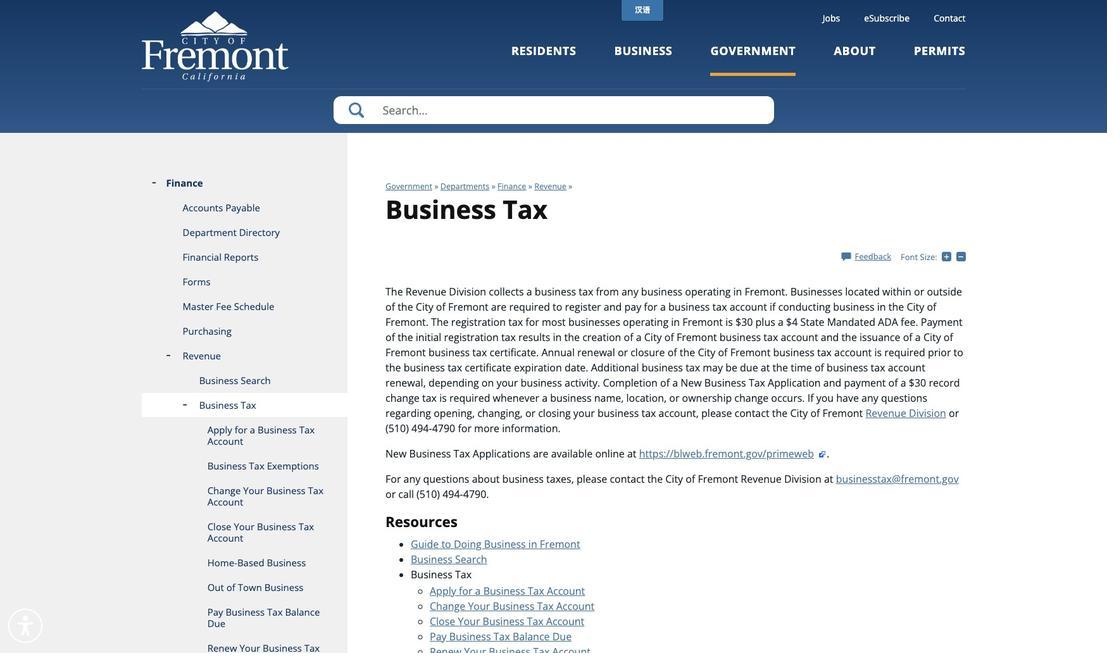 Task type: locate. For each thing, give the bounding box(es) containing it.
a up revenue division link at right bottom
[[901, 376, 907, 390]]

outside
[[927, 285, 963, 299]]

0 vertical spatial close
[[207, 521, 231, 533]]

0 horizontal spatial any
[[404, 472, 421, 486]]

please inside the revenue division collects a business tax from any business operating in fremont. businesses located within or outside of the city of fremont are required to register and pay for a business tax account if conducting business in the city of fremont. the registration tax for most businesses operating in fremont is $30 plus a $4 state mandated ada fee. payment of the initial registration tax results in the creation of a city of fremont business tax account and the issuance of a city of fremont business tax certificate. annual renewal or closure of the city of fremont business tax account is required prior to the business tax certificate expiration date. additional business tax may be due at the time of business tax account renewal, depending on your business activity. completion of a new business tax application and payment of a $30 record change tax is required whenever a business name, location, or ownership change occurs. if you have any questions regarding opening, changing, or closing your business tax account, please contact the city of fremont
[[702, 406, 732, 420]]

0 vertical spatial new
[[681, 376, 702, 390]]

2 horizontal spatial required
[[885, 346, 926, 360]]

based
[[237, 557, 264, 569]]

business up the renewal,
[[404, 361, 445, 375]]

your
[[243, 484, 264, 497], [234, 521, 255, 533], [468, 599, 490, 613], [458, 615, 480, 629]]

out
[[207, 581, 224, 594]]

0 vertical spatial search
[[241, 374, 271, 387]]

494- inside or (510) 494-4790 for more information.
[[412, 422, 432, 436]]

residents link
[[512, 43, 577, 76]]

for down opening,
[[458, 422, 472, 436]]

account inside close your business tax account
[[207, 532, 243, 545]]

registration
[[451, 315, 506, 329], [444, 330, 499, 344]]

0 vertical spatial division
[[449, 285, 486, 299]]

apply inside apply for a business tax account
[[207, 424, 232, 436]]

0 vertical spatial please
[[702, 406, 732, 420]]

1 horizontal spatial revenue link
[[535, 181, 567, 192]]

change
[[207, 484, 241, 497], [430, 599, 466, 613]]

1 vertical spatial business search link
[[411, 553, 487, 566]]

questions up revenue division link at right bottom
[[881, 391, 928, 405]]

1 horizontal spatial pay
[[430, 630, 447, 644]]

registration up certificate
[[444, 330, 499, 344]]

business down applications
[[503, 472, 544, 486]]

(510) inside for any questions about business taxes, please contact the city of fremont revenue division at businesstax@fremont.gov or call (510) 494-4790.
[[417, 488, 440, 501]]

certificate.
[[490, 346, 539, 360]]

businesses
[[791, 285, 843, 299]]

a down guide to doing business in fremont business search
[[475, 584, 481, 598]]

0 vertical spatial $30
[[736, 315, 753, 329]]

tax down 'state'
[[818, 346, 832, 360]]

2 vertical spatial division
[[785, 472, 822, 486]]

close your business tax account link
[[142, 515, 348, 551], [430, 615, 585, 629]]

businesses
[[569, 315, 621, 329]]

business inside 'pay business tax balance due'
[[226, 606, 265, 619]]

tax
[[579, 285, 594, 299], [713, 300, 727, 314], [509, 315, 523, 329], [501, 330, 516, 344], [764, 330, 778, 344], [473, 346, 487, 360], [818, 346, 832, 360], [448, 361, 462, 375], [686, 361, 700, 375], [871, 361, 886, 375], [422, 391, 437, 405], [642, 406, 656, 420]]

1 vertical spatial revenue link
[[142, 344, 348, 369]]

financial reports
[[183, 251, 259, 263]]

.
[[827, 447, 830, 461]]

(510) right call at the left bottom of page
[[417, 488, 440, 501]]

1 vertical spatial at
[[627, 447, 637, 461]]

1 horizontal spatial operating
[[685, 285, 731, 299]]

a down the business tax link
[[250, 424, 255, 436]]

for down doing
[[459, 584, 473, 598]]

government for government » departments » finance » revenue business tax
[[386, 181, 432, 192]]

»
[[435, 181, 439, 192], [492, 181, 496, 192], [529, 181, 532, 192]]

prior
[[928, 346, 951, 360]]

fremont.
[[745, 285, 788, 299], [386, 315, 429, 329]]

1 horizontal spatial finance
[[498, 181, 526, 192]]

business up the pay
[[641, 285, 683, 299]]

renewal
[[578, 346, 615, 360]]

new up for
[[386, 447, 407, 461]]

account inside change your business tax account
[[207, 496, 243, 509]]

account
[[730, 300, 767, 314], [781, 330, 819, 344], [835, 346, 872, 360], [888, 361, 926, 375]]

directory
[[239, 226, 280, 239]]

revenue link
[[535, 181, 567, 192], [142, 344, 348, 369]]

your down name, at right
[[574, 406, 595, 420]]

business search link down doing
[[411, 553, 487, 566]]

apply down guide
[[430, 584, 456, 598]]

1 vertical spatial fremont.
[[386, 315, 429, 329]]

out of town business
[[207, 581, 304, 594]]

the revenue division collects a business tax from any business operating in fremont. businesses located within or outside of the city of fremont are required to register and pay for a business tax account if conducting business in the city of fremont. the registration tax for most businesses operating in fremont is $30 plus a $4 state mandated ada fee. payment of the initial registration tax results in the creation of a city of fremont business tax account and the issuance of a city of fremont business tax certificate. annual renewal or closure of the city of fremont business tax account is required prior to the business tax certificate expiration date. additional business tax may be due at the time of business tax account renewal, depending on your business activity. completion of a new business tax application and payment of a $30 record change tax is required whenever a business name, location, or ownership change occurs. if you have any questions regarding opening, changing, or closing your business tax account, please contact the city of fremont
[[386, 285, 964, 420]]

1 vertical spatial the
[[431, 315, 449, 329]]

revenue division
[[866, 406, 947, 420]]

tax inside close your business tax account
[[299, 521, 314, 533]]

issuance
[[860, 330, 901, 344]]

1 horizontal spatial business tax
[[411, 568, 472, 582]]

home-based business link
[[142, 551, 348, 576]]

any
[[622, 285, 639, 299], [862, 391, 879, 405], [404, 472, 421, 486]]

in inside guide to doing business in fremont business search
[[529, 537, 537, 551]]

change down due
[[735, 391, 769, 405]]

1 vertical spatial your
[[574, 406, 595, 420]]

your
[[497, 376, 518, 390], [574, 406, 595, 420]]

0 horizontal spatial finance
[[166, 177, 203, 189]]

at right due
[[761, 361, 770, 375]]

0 horizontal spatial government
[[386, 181, 432, 192]]

0 horizontal spatial pay
[[207, 606, 223, 619]]

1 horizontal spatial finance link
[[498, 181, 526, 192]]

business down activity.
[[550, 391, 592, 405]]

business up payment
[[827, 361, 868, 375]]

if
[[808, 391, 814, 405]]

0 horizontal spatial pay business tax balance due link
[[142, 600, 348, 636]]

accounts payable
[[183, 201, 260, 214]]

tax up certificate. at the left bottom of the page
[[501, 330, 516, 344]]

0 vertical spatial operating
[[685, 285, 731, 299]]

1 vertical spatial government
[[386, 181, 432, 192]]

1 » from the left
[[435, 181, 439, 192]]

are inside the revenue division collects a business tax from any business operating in fremont. businesses located within or outside of the city of fremont are required to register and pay for a business tax account if conducting business in the city of fremont. the registration tax for most businesses operating in fremont is $30 plus a $4 state mandated ada fee. payment of the initial registration tax results in the creation of a city of fremont business tax account and the issuance of a city of fremont business tax certificate. annual renewal or closure of the city of fremont business tax account is required prior to the business tax certificate expiration date. additional business tax may be due at the time of business tax account renewal, depending on your business activity. completion of a new business tax application and payment of a $30 record change tax is required whenever a business name, location, or ownership change occurs. if you have any questions regarding opening, changing, or closing your business tax account, please contact the city of fremont
[[491, 300, 507, 314]]

change your business tax account link
[[142, 479, 348, 515], [430, 599, 595, 613]]

business tax down business search
[[199, 399, 256, 412]]

for down the business tax link
[[235, 424, 248, 436]]

1 horizontal spatial at
[[761, 361, 770, 375]]

2 vertical spatial at
[[824, 472, 834, 486]]

account,
[[659, 406, 699, 420]]

1 vertical spatial pay
[[430, 630, 447, 644]]

1 horizontal spatial 494-
[[443, 488, 463, 501]]

494- up resources
[[443, 488, 463, 501]]

apply for a business tax account link
[[142, 418, 348, 454], [430, 584, 585, 598]]

call
[[399, 488, 414, 501]]

search inside guide to doing business in fremont business search
[[455, 553, 487, 566]]

or inside for any questions about business taxes, please contact the city of fremont revenue division at businesstax@fremont.gov or call (510) 494-4790.
[[386, 488, 396, 501]]

0 vertical spatial government
[[711, 43, 796, 58]]

at right online
[[627, 447, 637, 461]]

search down doing
[[455, 553, 487, 566]]

questions inside for any questions about business taxes, please contact the city of fremont revenue division at businesstax@fremont.gov or call (510) 494-4790.
[[423, 472, 470, 486]]

fremont inside for any questions about business taxes, please contact the city of fremont revenue division at businesstax@fremont.gov or call (510) 494-4790.
[[698, 472, 738, 486]]

taxes,
[[547, 472, 574, 486]]

a right the pay
[[660, 300, 666, 314]]

esubscribe
[[865, 12, 910, 24]]

city up prior
[[924, 330, 941, 344]]

is down issuance
[[875, 346, 882, 360]]

and down from
[[604, 300, 622, 314]]

1 horizontal spatial division
[[785, 472, 822, 486]]

operating
[[685, 285, 731, 299], [623, 315, 669, 329]]

tax inside 'pay business tax balance due'
[[267, 606, 283, 619]]

account down $4
[[781, 330, 819, 344]]

business down "initial"
[[429, 346, 470, 360]]

1 horizontal spatial contact
[[735, 406, 770, 420]]

business tax down guide
[[411, 568, 472, 582]]

0 vertical spatial change
[[207, 484, 241, 497]]

are down information.
[[533, 447, 549, 461]]

business inside change your business tax account
[[267, 484, 306, 497]]

is down depending
[[440, 391, 447, 405]]

apply for a business tax account link up business tax exemptions
[[142, 418, 348, 454]]

jobs
[[823, 12, 840, 24]]

or down record
[[949, 406, 959, 420]]

required
[[509, 300, 550, 314], [885, 346, 926, 360], [450, 391, 490, 405]]

city up fee.
[[907, 300, 925, 314]]

departments
[[441, 181, 490, 192]]

$30 left record
[[909, 376, 927, 390]]

permits
[[914, 43, 966, 58]]

0 horizontal spatial search
[[241, 374, 271, 387]]

fremont. up "initial"
[[386, 315, 429, 329]]

1 vertical spatial business tax
[[411, 568, 472, 582]]

(510) down regarding
[[386, 422, 409, 436]]

2 horizontal spatial is
[[875, 346, 882, 360]]

any up the pay
[[622, 285, 639, 299]]

1 vertical spatial to
[[954, 346, 964, 360]]

new up ownership
[[681, 376, 702, 390]]

fremont. up if
[[745, 285, 788, 299]]

division inside the revenue division collects a business tax from any business operating in fremont. businesses located within or outside of the city of fremont are required to register and pay for a business tax account if conducting business in the city of fremont. the registration tax for most businesses operating in fremont is $30 plus a $4 state mandated ada fee. payment of the initial registration tax results in the creation of a city of fremont business tax account and the issuance of a city of fremont business tax certificate. annual renewal or closure of the city of fremont business tax account is required prior to the business tax certificate expiration date. additional business tax may be due at the time of business tax account renewal, depending on your business activity. completion of a new business tax application and payment of a $30 record change tax is required whenever a business name, location, or ownership change occurs. if you have any questions regarding opening, changing, or closing your business tax account, please contact the city of fremont
[[449, 285, 486, 299]]

business search link down purchasing link
[[142, 369, 348, 393]]

revenue
[[535, 181, 567, 192], [406, 285, 447, 299], [183, 350, 221, 362], [866, 406, 907, 420], [741, 472, 782, 486]]

a
[[527, 285, 532, 299], [660, 300, 666, 314], [778, 315, 784, 329], [636, 330, 642, 344], [916, 330, 921, 344], [673, 376, 678, 390], [901, 376, 907, 390], [542, 391, 548, 405], [250, 424, 255, 436], [475, 584, 481, 598]]

apply for a business tax account link down guide to doing business in fremont business search
[[430, 584, 585, 598]]

contact down online
[[610, 472, 645, 486]]

due
[[207, 617, 226, 630], [553, 630, 572, 644]]

pay
[[207, 606, 223, 619], [430, 630, 447, 644]]

date.
[[565, 361, 589, 375]]

conducting
[[779, 300, 831, 314]]

1 vertical spatial any
[[862, 391, 879, 405]]

1 horizontal spatial to
[[553, 300, 563, 314]]

forms link
[[142, 270, 348, 294]]

account up plus
[[730, 300, 767, 314]]

0 vertical spatial are
[[491, 300, 507, 314]]

1 horizontal spatial due
[[553, 630, 572, 644]]

0 horizontal spatial your
[[497, 376, 518, 390]]

most
[[542, 315, 566, 329]]

city inside for any questions about business taxes, please contact the city of fremont revenue division at businesstax@fremont.gov or call (510) 494-4790.
[[666, 472, 683, 486]]

business inside apply for a business tax account
[[258, 424, 297, 436]]

2 horizontal spatial »
[[529, 181, 532, 192]]

tax inside apply for a business tax account
[[299, 424, 315, 436]]

questions up the "4790."
[[423, 472, 470, 486]]

business up 'most'
[[535, 285, 576, 299]]

required down issuance
[[885, 346, 926, 360]]

https://blweb.fremont.gov/primeweb link
[[639, 447, 827, 461]]

depending
[[429, 376, 479, 390]]

at down .
[[824, 472, 834, 486]]

a right collects
[[527, 285, 532, 299]]

0 vertical spatial business tax
[[199, 399, 256, 412]]

at
[[761, 361, 770, 375], [627, 447, 637, 461], [824, 472, 834, 486]]

0 vertical spatial apply
[[207, 424, 232, 436]]

more
[[474, 422, 500, 436]]

finance up accounts
[[166, 177, 203, 189]]

please down ownership
[[702, 406, 732, 420]]

0 vertical spatial 494-
[[412, 422, 432, 436]]

0 horizontal spatial business tax
[[199, 399, 256, 412]]

department
[[183, 226, 237, 239]]

change down the renewal,
[[386, 391, 420, 405]]

font size: link
[[901, 251, 938, 263]]

contact
[[735, 406, 770, 420], [610, 472, 645, 486]]

business
[[535, 285, 576, 299], [641, 285, 683, 299], [669, 300, 710, 314], [834, 300, 875, 314], [720, 330, 761, 344], [429, 346, 470, 360], [774, 346, 815, 360], [404, 361, 445, 375], [642, 361, 683, 375], [827, 361, 868, 375], [521, 376, 562, 390], [550, 391, 592, 405], [598, 406, 639, 420], [503, 472, 544, 486]]

required down collects
[[509, 300, 550, 314]]

account down mandated
[[835, 346, 872, 360]]

finance right the departments link
[[498, 181, 526, 192]]

0 horizontal spatial questions
[[423, 472, 470, 486]]

0 horizontal spatial $30
[[736, 315, 753, 329]]

1 vertical spatial (510)
[[417, 488, 440, 501]]

is
[[726, 315, 733, 329], [875, 346, 882, 360], [440, 391, 447, 405]]

and down 'state'
[[821, 330, 839, 344]]

3 » from the left
[[529, 181, 532, 192]]

0 horizontal spatial close your business tax account link
[[142, 515, 348, 551]]

due inside the apply for a business tax account change your business tax account close your business tax account pay business tax balance due
[[553, 630, 572, 644]]

0 vertical spatial government link
[[711, 43, 796, 76]]

are
[[491, 300, 507, 314], [533, 447, 549, 461]]

$30 left plus
[[736, 315, 753, 329]]

Search text field
[[333, 96, 774, 124]]

apply down the business tax link
[[207, 424, 232, 436]]

balance
[[285, 606, 320, 619], [513, 630, 550, 644]]

0 horizontal spatial change
[[207, 484, 241, 497]]

are down collects
[[491, 300, 507, 314]]

pay business tax balance due
[[207, 606, 320, 630]]

1 vertical spatial close
[[430, 615, 456, 629]]

0 vertical spatial your
[[497, 376, 518, 390]]

for any questions about business taxes, please contact the city of fremont revenue division at businesstax@fremont.gov or call (510) 494-4790.
[[386, 472, 959, 501]]

0 horizontal spatial due
[[207, 617, 226, 630]]

feedback
[[855, 251, 892, 262]]

0 horizontal spatial new
[[386, 447, 407, 461]]

government for government
[[711, 43, 796, 58]]

or
[[914, 285, 925, 299], [618, 346, 628, 360], [670, 391, 680, 405], [526, 406, 536, 420], [949, 406, 959, 420], [386, 488, 396, 501]]

0 vertical spatial is
[[726, 315, 733, 329]]

business inside government » departments » finance » revenue business tax
[[386, 192, 496, 227]]

finance link right the departments link
[[498, 181, 526, 192]]

account down issuance
[[888, 361, 926, 375]]

a up the closure
[[636, 330, 642, 344]]

government inside government » departments » finance » revenue business tax
[[386, 181, 432, 192]]

0 horizontal spatial »
[[435, 181, 439, 192]]

0 horizontal spatial balance
[[285, 606, 320, 619]]

1 vertical spatial contact
[[610, 472, 645, 486]]

change your business tax account link down guide to doing business in fremont business search
[[430, 599, 595, 613]]

mandated
[[827, 315, 876, 329]]

1 vertical spatial search
[[455, 553, 487, 566]]

revenue inside the revenue division collects a business tax from any business operating in fremont. businesses located within or outside of the city of fremont are required to register and pay for a business tax account if conducting business in the city of fremont. the registration tax for most businesses operating in fremont is $30 plus a $4 state mandated ada fee. payment of the initial registration tax results in the creation of a city of fremont business tax account and the issuance of a city of fremont business tax certificate. annual renewal or closure of the city of fremont business tax account is required prior to the business tax certificate expiration date. additional business tax may be due at the time of business tax account renewal, depending on your business activity. completion of a new business tax application and payment of a $30 record change tax is required whenever a business name, location, or ownership change occurs. if you have any questions regarding opening, changing, or closing your business tax account, please contact the city of fremont
[[406, 285, 447, 299]]

1 vertical spatial government link
[[386, 181, 432, 192]]

2 horizontal spatial to
[[954, 346, 964, 360]]

business down name, at right
[[598, 406, 639, 420]]

1 vertical spatial apply
[[430, 584, 456, 598]]

1 vertical spatial 494-
[[443, 488, 463, 501]]

0 horizontal spatial fremont.
[[386, 315, 429, 329]]

1 vertical spatial required
[[885, 346, 926, 360]]

to left doing
[[442, 537, 451, 551]]

or up information.
[[526, 406, 536, 420]]

apply inside the apply for a business tax account change your business tax account close your business tax account pay business tax balance due
[[430, 584, 456, 598]]

0 vertical spatial questions
[[881, 391, 928, 405]]

please down new business tax applications are available online at https://blweb.fremont.gov/primeweb
[[577, 472, 607, 486]]

required up opening,
[[450, 391, 490, 405]]

division
[[449, 285, 486, 299], [909, 406, 947, 420], [785, 472, 822, 486]]

0 horizontal spatial finance link
[[142, 171, 348, 196]]

to up 'most'
[[553, 300, 563, 314]]

+
[[952, 251, 957, 262]]

tax up the register
[[579, 285, 594, 299]]

or up additional on the right bottom
[[618, 346, 628, 360]]

1 horizontal spatial pay business tax balance due link
[[430, 630, 572, 644]]

business down plus
[[720, 330, 761, 344]]

0 vertical spatial any
[[622, 285, 639, 299]]

0 vertical spatial at
[[761, 361, 770, 375]]

or down for
[[386, 488, 396, 501]]

1 horizontal spatial questions
[[881, 391, 928, 405]]

for inside or (510) 494-4790 for more information.
[[458, 422, 472, 436]]

0 horizontal spatial please
[[577, 472, 607, 486]]

0 vertical spatial apply for a business tax account link
[[142, 418, 348, 454]]

finance link up payable
[[142, 171, 348, 196]]

change inside the apply for a business tax account change your business tax account close your business tax account pay business tax balance due
[[430, 599, 466, 613]]

due
[[740, 361, 758, 375]]

2 horizontal spatial division
[[909, 406, 947, 420]]

government » departments » finance » revenue business tax
[[386, 181, 567, 227]]

1 vertical spatial close your business tax account link
[[430, 615, 585, 629]]

at inside for any questions about business taxes, please contact the city of fremont revenue division at businesstax@fremont.gov or call (510) 494-4790.
[[824, 472, 834, 486]]

search up the business tax link
[[241, 374, 271, 387]]

change your business tax account link down business tax exemptions
[[142, 479, 348, 515]]

1 horizontal spatial change
[[430, 599, 466, 613]]

0 vertical spatial balance
[[285, 606, 320, 619]]

1 horizontal spatial balance
[[513, 630, 550, 644]]

pay
[[625, 300, 642, 314]]

a up account, in the bottom of the page
[[673, 376, 678, 390]]

2 vertical spatial to
[[442, 537, 451, 551]]

business down the closure
[[642, 361, 683, 375]]



Task type: vqa. For each thing, say whether or not it's contained in the screenshot.
the 01/16/2024 7:00 PM
no



Task type: describe. For each thing, give the bounding box(es) containing it.
tax left may
[[686, 361, 700, 375]]

494- inside for any questions about business taxes, please contact the city of fremont revenue division at businesstax@fremont.gov or call (510) 494-4790.
[[443, 488, 463, 501]]

collects
[[489, 285, 524, 299]]

master fee schedule
[[183, 300, 274, 313]]

business tax exemptions link
[[142, 454, 348, 479]]

business inside close your business tax account
[[257, 521, 296, 533]]

residents
[[512, 43, 577, 58]]

$4
[[787, 315, 798, 329]]

to inside guide to doing business in fremont business search
[[442, 537, 451, 551]]

for right the pay
[[644, 300, 658, 314]]

accounts payable link
[[142, 196, 348, 220]]

guide to doing business in fremont link
[[411, 537, 580, 551]]

about
[[834, 43, 876, 58]]

1 change from the left
[[386, 391, 420, 405]]

record
[[929, 376, 960, 390]]

apply for apply for a business tax account
[[207, 424, 232, 436]]

due inside 'pay business tax balance due'
[[207, 617, 226, 630]]

your inside change your business tax account
[[243, 484, 264, 497]]

occurs.
[[772, 391, 805, 405]]

0 horizontal spatial business search link
[[142, 369, 348, 393]]

renewal,
[[386, 376, 426, 390]]

available
[[551, 447, 593, 461]]

new business tax applications are available online at https://blweb.fremont.gov/primeweb
[[386, 447, 814, 461]]

tax inside change your business tax account
[[308, 484, 324, 497]]

2 horizontal spatial any
[[862, 391, 879, 405]]

home-
[[207, 557, 237, 569]]

change your business tax account
[[207, 484, 324, 509]]

payment
[[844, 376, 886, 390]]

0 horizontal spatial operating
[[623, 315, 669, 329]]

creation
[[583, 330, 621, 344]]

business search
[[199, 374, 271, 387]]

tax down location,
[[642, 406, 656, 420]]

located
[[846, 285, 880, 299]]

4790.
[[463, 488, 489, 501]]

0 vertical spatial registration
[[451, 315, 506, 329]]

business down expiration
[[521, 376, 562, 390]]

0 vertical spatial revenue link
[[535, 181, 567, 192]]

pay inside 'pay business tax balance due'
[[207, 606, 223, 619]]

tax up certificate
[[473, 346, 487, 360]]

out of town business link
[[142, 576, 348, 600]]

for inside apply for a business tax account
[[235, 424, 248, 436]]

purchasing link
[[142, 319, 348, 344]]

balance inside 'pay business tax balance due'
[[285, 606, 320, 619]]

revenue inside for any questions about business taxes, please contact the city of fremont revenue division at businesstax@fremont.gov or call (510) 494-4790.
[[741, 472, 782, 486]]

additional
[[591, 361, 639, 375]]

payment
[[921, 315, 963, 329]]

contact inside for any questions about business taxes, please contact the city of fremont revenue division at businesstax@fremont.gov or call (510) 494-4790.
[[610, 472, 645, 486]]

for inside the apply for a business tax account change your business tax account close your business tax account pay business tax balance due
[[459, 584, 473, 598]]

activity.
[[565, 376, 600, 390]]

businesstax@fremont.gov link
[[836, 472, 959, 486]]

business inside the revenue division collects a business tax from any business operating in fremont. businesses located within or outside of the city of fremont are required to register and pay for a business tax account if conducting business in the city of fremont. the registration tax for most businesses operating in fremont is $30 plus a $4 state mandated ada fee. payment of the initial registration tax results in the creation of a city of fremont business tax account and the issuance of a city of fremont business tax certificate. annual renewal or closure of the city of fremont business tax account is required prior to the business tax certificate expiration date. additional business tax may be due at the time of business tax account renewal, depending on your business activity. completion of a new business tax application and payment of a $30 record change tax is required whenever a business name, location, or ownership change occurs. if you have any questions regarding opening, changing, or closing your business tax account, please contact the city of fremont
[[705, 376, 746, 390]]

0 vertical spatial fremont.
[[745, 285, 788, 299]]

-
[[966, 251, 969, 262]]

of inside 'link'
[[227, 581, 235, 594]]

application
[[768, 376, 821, 390]]

1 horizontal spatial required
[[509, 300, 550, 314]]

2 change from the left
[[735, 391, 769, 405]]

business inside for any questions about business taxes, please contact the city of fremont revenue division at businesstax@fremont.gov or call (510) 494-4790.
[[503, 472, 544, 486]]

1 vertical spatial and
[[821, 330, 839, 344]]

division inside for any questions about business taxes, please contact the city of fremont revenue division at businesstax@fremont.gov or call (510) 494-4790.
[[785, 472, 822, 486]]

account inside apply for a business tax account
[[207, 435, 243, 448]]

0 horizontal spatial the
[[386, 285, 403, 299]]

changing,
[[478, 406, 523, 420]]

guide
[[411, 537, 439, 551]]

1 horizontal spatial close your business tax account link
[[430, 615, 585, 629]]

0 horizontal spatial required
[[450, 391, 490, 405]]

apply for apply for a business tax account change your business tax account close your business tax account pay business tax balance due
[[430, 584, 456, 598]]

may
[[703, 361, 723, 375]]

https://blweb.fremont.gov/primeweb
[[639, 447, 814, 461]]

tax up depending
[[448, 361, 462, 375]]

apply for a business tax account link for change your business tax account
[[430, 584, 585, 598]]

contact inside the revenue division collects a business tax from any business operating in fremont. businesses located within or outside of the city of fremont are required to register and pay for a business tax account if conducting business in the city of fremont. the registration tax for most businesses operating in fremont is $30 plus a $4 state mandated ada fee. payment of the initial registration tax results in the creation of a city of fremont business tax account and the issuance of a city of fremont business tax certificate. annual renewal or closure of the city of fremont business tax account is required prior to the business tax certificate expiration date. additional business tax may be due at the time of business tax account renewal, depending on your business activity. completion of a new business tax application and payment of a $30 record change tax is required whenever a business name, location, or ownership change occurs. if you have any questions regarding opening, changing, or closing your business tax account, please contact the city of fremont
[[735, 406, 770, 420]]

a inside the apply for a business tax account change your business tax account close your business tax account pay business tax balance due
[[475, 584, 481, 598]]

certificate
[[465, 361, 512, 375]]

reports
[[224, 251, 259, 263]]

1 horizontal spatial government link
[[711, 43, 796, 76]]

close inside the apply for a business tax account change your business tax account close your business tax account pay business tax balance due
[[430, 615, 456, 629]]

purchasing
[[183, 325, 232, 338]]

you
[[817, 391, 834, 405]]

ownership
[[682, 391, 732, 405]]

+ link
[[942, 251, 957, 262]]

tax up 'results'
[[509, 315, 523, 329]]

time
[[791, 361, 812, 375]]

2 » from the left
[[492, 181, 496, 192]]

accounts
[[183, 201, 223, 214]]

closure
[[631, 346, 665, 360]]

from
[[596, 285, 619, 299]]

balance inside the apply for a business tax account change your business tax account close your business tax account pay business tax balance due
[[513, 630, 550, 644]]

of inside for any questions about business taxes, please contact the city of fremont revenue division at businesstax@fremont.gov or call (510) 494-4790.
[[686, 472, 695, 486]]

within
[[883, 285, 912, 299]]

jobs link
[[823, 12, 840, 24]]

0 horizontal spatial government link
[[386, 181, 432, 192]]

0 horizontal spatial at
[[627, 447, 637, 461]]

pay inside the apply for a business tax account change your business tax account close your business tax account pay business tax balance due
[[430, 630, 447, 644]]

department directory
[[183, 226, 280, 239]]

the inside for any questions about business taxes, please contact the city of fremont revenue division at businesstax@fremont.gov or call (510) 494-4790.
[[648, 472, 663, 486]]

or (510) 494-4790 for more information.
[[386, 406, 959, 436]]

at inside the revenue division collects a business tax from any business operating in fremont. businesses located within or outside of the city of fremont are required to register and pay for a business tax account if conducting business in the city of fremont. the registration tax for most businesses operating in fremont is $30 plus a $4 state mandated ada fee. payment of the initial registration tax results in the creation of a city of fremont business tax account and the issuance of a city of fremont business tax certificate. annual renewal or closure of the city of fremont business tax account is required prior to the business tax certificate expiration date. additional business tax may be due at the time of business tax account renewal, depending on your business activity. completion of a new business tax application and payment of a $30 record change tax is required whenever a business name, location, or ownership change occurs. if you have any questions regarding opening, changing, or closing your business tax account, please contact the city of fremont
[[761, 361, 770, 375]]

1 horizontal spatial any
[[622, 285, 639, 299]]

revenue division link
[[866, 406, 947, 420]]

apply for a business tax account link for business tax exemptions
[[142, 418, 348, 454]]

have
[[837, 391, 859, 405]]

department directory link
[[142, 220, 348, 245]]

0 vertical spatial close your business tax account link
[[142, 515, 348, 551]]

questions inside the revenue division collects a business tax from any business operating in fremont. businesses located within or outside of the city of fremont are required to register and pay for a business tax account if conducting business in the city of fremont. the registration tax for most businesses operating in fremont is $30 plus a $4 state mandated ada fee. payment of the initial registration tax results in the creation of a city of fremont business tax account and the issuance of a city of fremont business tax certificate. annual renewal or closure of the city of fremont business tax account is required prior to the business tax certificate expiration date. additional business tax may be due at the time of business tax account renewal, depending on your business activity. completion of a new business tax application and payment of a $30 record change tax is required whenever a business name, location, or ownership change occurs. if you have any questions regarding opening, changing, or closing your business tax account, please contact the city of fremont
[[881, 391, 928, 405]]

1 horizontal spatial are
[[533, 447, 549, 461]]

tax inside the revenue division collects a business tax from any business operating in fremont. businesses located within or outside of the city of fremont are required to register and pay for a business tax account if conducting business in the city of fremont. the registration tax for most businesses operating in fremont is $30 plus a $4 state mandated ada fee. payment of the initial registration tax results in the creation of a city of fremont business tax account and the issuance of a city of fremont business tax certificate. annual renewal or closure of the city of fremont business tax account is required prior to the business tax certificate expiration date. additional business tax may be due at the time of business tax account renewal, depending on your business activity. completion of a new business tax application and payment of a $30 record change tax is required whenever a business name, location, or ownership change occurs. if you have any questions regarding opening, changing, or closing your business tax account, please contact the city of fremont
[[749, 376, 766, 390]]

tax up payment
[[871, 361, 886, 375]]

search inside 'link'
[[241, 374, 271, 387]]

fremont inside guide to doing business in fremont business search
[[540, 537, 580, 551]]

1 horizontal spatial the
[[431, 315, 449, 329]]

(510) inside or (510) 494-4790 for more information.
[[386, 422, 409, 436]]

location,
[[627, 391, 667, 405]]

apply for a business tax account
[[207, 424, 315, 448]]

font size:
[[901, 251, 938, 263]]

any inside for any questions about business taxes, please contact the city of fremont revenue division at businesstax@fremont.gov or call (510) 494-4790.
[[404, 472, 421, 486]]

2 vertical spatial and
[[824, 376, 842, 390]]

register
[[565, 300, 601, 314]]

1 vertical spatial $30
[[909, 376, 927, 390]]

2 vertical spatial is
[[440, 391, 447, 405]]

business tax exemptions
[[207, 460, 319, 472]]

name,
[[594, 391, 624, 405]]

initial
[[416, 330, 442, 344]]

1 vertical spatial registration
[[444, 330, 499, 344]]

1 vertical spatial is
[[875, 346, 882, 360]]

results
[[519, 330, 551, 344]]

business link
[[615, 43, 673, 76]]

city down occurs.
[[791, 406, 808, 420]]

1 vertical spatial change your business tax account link
[[430, 599, 595, 613]]

tax left if
[[713, 300, 727, 314]]

master fee schedule link
[[142, 294, 348, 319]]

a up closing
[[542, 391, 548, 405]]

a down fee.
[[916, 330, 921, 344]]

annual
[[542, 346, 575, 360]]

city up may
[[698, 346, 716, 360]]

your inside close your business tax account
[[234, 521, 255, 533]]

0 horizontal spatial revenue link
[[142, 344, 348, 369]]

please inside for any questions about business taxes, please contact the city of fremont revenue division at businesstax@fremont.gov or call (510) 494-4790.
[[577, 472, 607, 486]]

esubscribe link
[[865, 12, 910, 24]]

change inside change your business tax account
[[207, 484, 241, 497]]

0 vertical spatial and
[[604, 300, 622, 314]]

doing
[[454, 537, 482, 551]]

tax down plus
[[764, 330, 778, 344]]

a inside apply for a business tax account
[[250, 424, 255, 436]]

city up the closure
[[645, 330, 662, 344]]

business up the time
[[774, 346, 815, 360]]

on
[[482, 376, 494, 390]]

0 vertical spatial to
[[553, 300, 563, 314]]

1 vertical spatial division
[[909, 406, 947, 420]]

apply for a business tax account change your business tax account close your business tax account pay business tax balance due
[[430, 584, 595, 644]]

tax up regarding
[[422, 391, 437, 405]]

or up account, in the bottom of the page
[[670, 391, 680, 405]]

business up mandated
[[834, 300, 875, 314]]

or right within
[[914, 285, 925, 299]]

1 vertical spatial new
[[386, 447, 407, 461]]

ada
[[878, 315, 899, 329]]

resources
[[386, 512, 458, 532]]

a left $4
[[778, 315, 784, 329]]

0 vertical spatial change your business tax account link
[[142, 479, 348, 515]]

columnusercontrol3 main content
[[348, 133, 969, 654]]

tax inside government » departments » finance » revenue business tax
[[503, 192, 548, 227]]

revenue inside government » departments » finance » revenue business tax
[[535, 181, 567, 192]]

or inside or (510) 494-4790 for more information.
[[949, 406, 959, 420]]

business right the pay
[[669, 300, 710, 314]]

exemptions
[[267, 460, 319, 472]]

close inside close your business tax account
[[207, 521, 231, 533]]

plus
[[756, 315, 776, 329]]

applications
[[473, 447, 531, 461]]

schedule
[[234, 300, 274, 313]]

business tax link
[[142, 393, 348, 418]]

online
[[596, 447, 625, 461]]

for up 'results'
[[526, 315, 539, 329]]

finance inside government » departments » finance » revenue business tax
[[498, 181, 526, 192]]

whenever
[[493, 391, 540, 405]]

business tax inside the "columnusercontrol3" main content
[[411, 568, 472, 582]]

contact
[[934, 12, 966, 24]]

town
[[238, 581, 262, 594]]

new inside the revenue division collects a business tax from any business operating in fremont. businesses located within or outside of the city of fremont are required to register and pay for a business tax account if conducting business in the city of fremont. the registration tax for most businesses operating in fremont is $30 plus a $4 state mandated ada fee. payment of the initial registration tax results in the creation of a city of fremont business tax account and the issuance of a city of fremont business tax certificate. annual renewal or closure of the city of fremont business tax account is required prior to the business tax certificate expiration date. additional business tax may be due at the time of business tax account renewal, depending on your business activity. completion of a new business tax application and payment of a $30 record change tax is required whenever a business name, location, or ownership change occurs. if you have any questions regarding opening, changing, or closing your business tax account, please contact the city of fremont
[[681, 376, 702, 390]]

1 horizontal spatial your
[[574, 406, 595, 420]]

city up "initial"
[[416, 300, 434, 314]]

payable
[[226, 201, 260, 214]]



